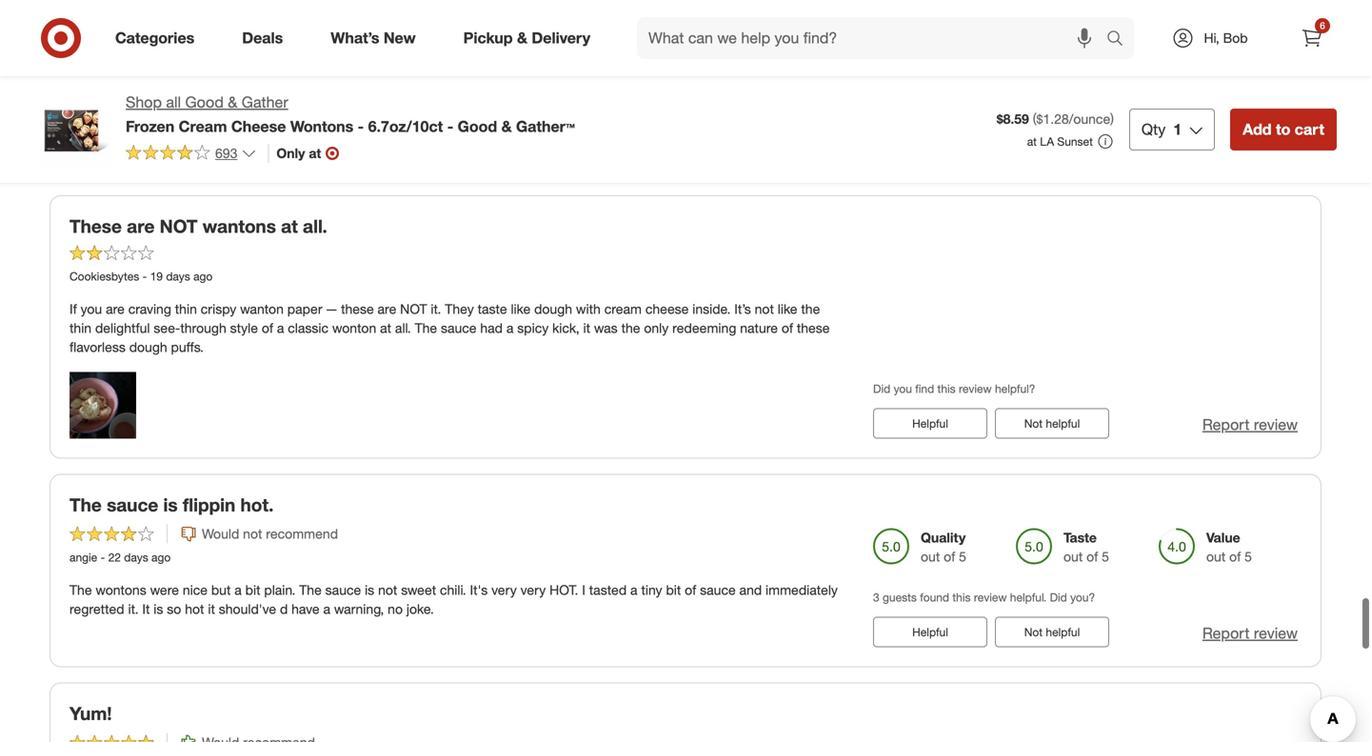Task type: locate. For each thing, give the bounding box(es) containing it.
helpful for found
[[913, 625, 949, 639]]

only at
[[277, 145, 321, 161]]

cheese
[[231, 117, 286, 136]]

helpful.
[[1011, 590, 1047, 604]]

report
[[1203, 137, 1250, 155], [1203, 416, 1250, 434], [1203, 624, 1250, 643]]

classic
[[288, 320, 329, 336]]

hi, bob
[[1205, 30, 1249, 46]]

taste out of 5 up you?
[[1064, 529, 1110, 565]]

quality out of 5 up 'found'
[[921, 529, 967, 565]]

ago up "crispy"
[[193, 269, 213, 283]]

0 vertical spatial would
[[202, 38, 239, 54]]

ago up all
[[176, 63, 194, 77]]

if
[[70, 301, 77, 317]]

2 helpful from the top
[[913, 625, 949, 639]]

1 vertical spatial report review
[[1203, 416, 1299, 434]]

2 vertical spatial not helpful
[[1025, 625, 1081, 639]]

quality up /ounce
[[1064, 42, 1109, 58]]

2 report review from the top
[[1203, 416, 1299, 434]]

1 vertical spatial helpful button
[[874, 617, 988, 647]]

0 horizontal spatial the
[[622, 320, 641, 336]]

0 vertical spatial report review button
[[1203, 135, 1299, 157]]

helpful
[[1046, 137, 1081, 152], [1046, 416, 1081, 431], [1046, 625, 1081, 639]]

these right nature
[[797, 320, 830, 336]]

1 vertical spatial helpful?
[[995, 382, 1036, 396]]

cream up was
[[605, 301, 642, 317]]

recommend for not good
[[266, 38, 338, 54]]

out inside value out of 5
[[1207, 548, 1226, 565]]

would for not good
[[202, 38, 239, 54]]

1 vertical spatial good
[[458, 117, 497, 136]]

not down 'hot.'
[[243, 525, 262, 542]]

like
[[173, 94, 192, 111], [511, 301, 531, 317], [778, 301, 798, 317]]

quality out of 5 up /ounce
[[1064, 42, 1110, 77]]

0 horizontal spatial taste out of 5
[[1064, 529, 1110, 565]]

the up have
[[299, 582, 322, 598]]

add to cart
[[1243, 120, 1325, 139]]

1 horizontal spatial cream
[[605, 301, 642, 317]]

so
[[167, 601, 181, 617]]

2 find from the top
[[916, 382, 935, 396]]

- for samantha - 16 days ago , verified purchaser
[[125, 63, 129, 77]]

a right had
[[507, 320, 514, 336]]

recommend up purchaser
[[266, 38, 338, 54]]

taste out of 5 up add
[[1207, 42, 1253, 77]]

would
[[202, 38, 239, 54], [202, 525, 239, 542]]

find for helpful
[[916, 382, 935, 396]]

it. left it
[[128, 601, 139, 617]]

not
[[243, 38, 262, 54], [246, 94, 265, 111], [755, 301, 774, 317], [243, 525, 262, 542], [378, 582, 398, 598]]

1 vertical spatial thin
[[70, 320, 92, 336]]

1 vertical spatial report review button
[[1203, 414, 1299, 436]]

would up verified
[[202, 38, 239, 54]]

flippin
[[183, 494, 236, 516]]

1 not helpful button from the top
[[996, 129, 1110, 160]]

should've
[[219, 601, 276, 617]]

report review for 3 guests found this review helpful. did you?
[[1203, 624, 1299, 643]]

quality up 'found'
[[921, 529, 966, 546]]

all. inside if you are craving thin crispy wanton paper — these are not it. they taste like dough with cream cheese inside. it's not like the thin delightful see-through style of a classic wonton at all. the sauce had a spicy kick, it was the only redeeming nature of these flavorless dough puffs.
[[395, 320, 411, 336]]

like up spicy
[[511, 301, 531, 317]]

would for the sauce is flippin hot.
[[202, 525, 239, 542]]

1 helpful from the top
[[913, 416, 949, 431]]

2 helpful button from the top
[[874, 617, 988, 647]]

1 vertical spatial it.
[[128, 601, 139, 617]]

1 vertical spatial report
[[1203, 416, 1250, 434]]

2 horizontal spatial are
[[378, 301, 397, 317]]

found
[[921, 590, 950, 604]]

—
[[326, 301, 337, 317]]

spicy
[[518, 320, 549, 336]]

0 vertical spatial report
[[1203, 137, 1250, 155]]

the left had
[[415, 320, 437, 336]]

1 vertical spatial it
[[208, 601, 215, 617]]

like up nature
[[778, 301, 798, 317]]

dough up the kick,
[[535, 301, 573, 317]]

1 horizontal spatial dough
[[535, 301, 573, 317]]

- for angie - 22 days ago
[[101, 550, 105, 564]]

- left 22
[[101, 550, 105, 564]]

very left hot.
[[521, 582, 546, 598]]

see-
[[154, 320, 180, 336]]

of up 'found'
[[944, 548, 956, 565]]

it right hot
[[208, 601, 215, 617]]

2 vertical spatial report review
[[1203, 624, 1299, 643]]

1 horizontal spatial thin
[[175, 301, 197, 317]]

0 horizontal spatial bit
[[245, 582, 261, 598]]

paper
[[287, 301, 323, 317]]

1 vertical spatial would
[[202, 525, 239, 542]]

3 report review button from the top
[[1203, 623, 1299, 644]]

2 report from the top
[[1203, 416, 1250, 434]]

1 vertical spatial days
[[166, 269, 190, 283]]

review
[[959, 103, 992, 117], [1255, 137, 1299, 155], [959, 382, 992, 396], [1255, 416, 1299, 434], [974, 590, 1007, 604], [1255, 624, 1299, 643]]

not good
[[70, 7, 149, 29]]

cream
[[280, 94, 317, 111], [605, 301, 642, 317]]

2 vertical spatial this
[[953, 590, 971, 604]]

- right the 6.7oz/10ct
[[447, 117, 454, 136]]

recommend
[[266, 38, 338, 54], [266, 525, 338, 542]]

2 vertical spatial helpful
[[1046, 625, 1081, 639]]

sauce left the and
[[700, 582, 736, 598]]

days right 19
[[166, 269, 190, 283]]

thin down the if at the left
[[70, 320, 92, 336]]

days right 16
[[148, 63, 172, 77]]

flavorless
[[70, 339, 126, 356]]

chili.
[[440, 582, 466, 598]]

0 vertical spatial helpful
[[1046, 137, 1081, 152]]

2 vertical spatial days
[[124, 550, 148, 564]]

is up warning,
[[365, 582, 375, 598]]

5
[[959, 61, 967, 77], [1102, 61, 1110, 77], [1245, 61, 1253, 77], [959, 548, 967, 565], [1102, 548, 1110, 565], [1245, 548, 1253, 565]]

a right but
[[235, 582, 242, 598]]

What can we help you find? suggestions appear below search field
[[637, 17, 1112, 59]]

3 helpful from the top
[[1046, 625, 1081, 639]]

1 horizontal spatial it.
[[431, 301, 441, 317]]

guest review image 1 of 1, zoom in image
[[70, 372, 136, 439]]

not up no
[[378, 582, 398, 598]]

0 vertical spatial did you find this review helpful?
[[874, 103, 1036, 117]]

recommend down 'hot.'
[[266, 525, 338, 542]]

out up /ounce
[[1064, 61, 1083, 77]]

not up purchaser
[[243, 38, 262, 54]]

0 vertical spatial thin
[[175, 301, 197, 317]]

0 vertical spatial not
[[160, 215, 198, 237]]

- left 19
[[143, 269, 147, 283]]

days for not
[[166, 269, 190, 283]]

3 report review from the top
[[1203, 624, 1299, 643]]

helpful for find
[[913, 416, 949, 431]]

0 horizontal spatial are
[[106, 301, 125, 317]]

0 vertical spatial helpful?
[[995, 103, 1036, 117]]

1 vertical spatial not
[[400, 301, 427, 317]]

0 vertical spatial did
[[874, 103, 891, 117]]

1 horizontal spatial taste out of 5
[[1207, 42, 1253, 77]]

are right "—"
[[378, 301, 397, 317]]

1 horizontal spatial all.
[[395, 320, 411, 336]]

these up wonton
[[341, 301, 374, 317]]

1 vertical spatial you
[[81, 301, 102, 317]]

out up 'found'
[[921, 548, 941, 565]]

not helpful button for helpful?
[[996, 408, 1110, 439]]

not helpful button
[[996, 129, 1110, 160], [996, 408, 1110, 439], [996, 617, 1110, 647]]

1 horizontal spatial quality
[[1064, 42, 1109, 58]]

days for is
[[124, 550, 148, 564]]

dough down see-
[[129, 339, 167, 356]]

)
[[1111, 111, 1115, 127]]

1 vertical spatial taste out of 5
[[1064, 529, 1110, 565]]

crispy
[[201, 301, 237, 317]]

very
[[492, 582, 517, 598], [521, 582, 546, 598]]

had
[[481, 320, 503, 336]]

report review for did you find this review helpful?
[[1203, 416, 1299, 434]]

at la sunset
[[1028, 134, 1094, 149]]

2 very from the left
[[521, 582, 546, 598]]

1 vertical spatial find
[[916, 382, 935, 396]]

qty
[[1142, 120, 1166, 139]]

0 horizontal spatial very
[[492, 582, 517, 598]]

22
[[108, 550, 121, 564]]

bit right tiny
[[666, 582, 681, 598]]

the
[[415, 320, 437, 336], [70, 494, 102, 516], [70, 582, 92, 598], [299, 582, 322, 598]]

0 vertical spatial dough
[[535, 301, 573, 317]]

1 vertical spatial helpful
[[913, 625, 949, 639]]

the
[[802, 301, 821, 317], [622, 320, 641, 336]]

report review button
[[1203, 135, 1299, 157], [1203, 414, 1299, 436], [1203, 623, 1299, 644]]

a up cheese
[[269, 94, 276, 111]]

wontons
[[290, 117, 354, 136]]

add
[[1243, 120, 1272, 139]]

0 vertical spatial recommend
[[266, 38, 338, 54]]

2 recommend from the top
[[266, 525, 338, 542]]

- left 16
[[125, 63, 129, 77]]

0 vertical spatial this
[[938, 103, 956, 117]]

3 not helpful from the top
[[1025, 625, 1081, 639]]

it inside the wontons were nice but a bit plain. the sauce is not sweet chili. it's very very hot. i tasted a tiny bit of sauce and immediately regretted it. it is so hot it should've d have a warning, no joke.
[[208, 601, 215, 617]]

all. down only at
[[303, 215, 328, 237]]

like up cream
[[173, 94, 192, 111]]

0 vertical spatial days
[[148, 63, 172, 77]]

very right it's
[[492, 582, 517, 598]]

of down value
[[1230, 548, 1242, 565]]

&
[[517, 29, 528, 47], [228, 93, 238, 111], [502, 117, 512, 136]]

2 would from the top
[[202, 525, 239, 542]]

very bland, taste like cheese, not a cream cheese.
[[70, 94, 367, 111]]

would not recommend
[[202, 38, 338, 54], [202, 525, 338, 542]]

good
[[105, 7, 149, 29]]

would not recommend up purchaser
[[202, 38, 338, 54]]

of down bob at top
[[1230, 61, 1242, 77]]

1 vertical spatial did you find this review helpful?
[[874, 382, 1036, 396]]

it left was
[[584, 320, 591, 336]]

of right tiny
[[685, 582, 697, 598]]

redeeming
[[673, 320, 737, 336]]

2 vertical spatial report
[[1203, 624, 1250, 643]]

2 did you find this review helpful? from the top
[[874, 382, 1036, 396]]

2 vertical spatial report review button
[[1203, 623, 1299, 644]]

0 vertical spatial you
[[894, 103, 913, 117]]

all.
[[303, 215, 328, 237], [395, 320, 411, 336]]

helpful? for not helpful
[[995, 103, 1036, 117]]

of inside the wontons were nice but a bit plain. the sauce is not sweet chili. it's very very hot. i tasted a tiny bit of sauce and immediately regretted it. it is so hot it should've d have a warning, no joke.
[[685, 582, 697, 598]]

1 horizontal spatial like
[[511, 301, 531, 317]]

& left gather™
[[502, 117, 512, 136]]

cart
[[1295, 120, 1325, 139]]

value
[[1207, 529, 1241, 546]]

very
[[70, 94, 96, 111]]

not up 19
[[160, 215, 198, 237]]

0 vertical spatial taste out of 5
[[1207, 42, 1253, 77]]

all. right wonton
[[395, 320, 411, 336]]

0 vertical spatial report review
[[1203, 137, 1299, 155]]

2 report review button from the top
[[1203, 414, 1299, 436]]

1 horizontal spatial quality out of 5
[[1064, 42, 1110, 77]]

find for not helpful
[[916, 103, 935, 117]]

2 vertical spatial you
[[894, 382, 913, 396]]

plain.
[[264, 582, 296, 598]]

thin up through
[[175, 301, 197, 317]]

2 vertical spatial did
[[1050, 590, 1068, 604]]

categories
[[115, 29, 195, 47]]

1 find from the top
[[916, 103, 935, 117]]

1 report from the top
[[1203, 137, 1250, 155]]

1 report review from the top
[[1203, 137, 1299, 155]]

days right 22
[[124, 550, 148, 564]]

3 not helpful button from the top
[[996, 617, 1110, 647]]

2 horizontal spatial &
[[517, 29, 528, 47]]

out down value
[[1207, 548, 1226, 565]]

2 not helpful button from the top
[[996, 408, 1110, 439]]

1 vertical spatial helpful
[[1046, 416, 1081, 431]]

la
[[1041, 134, 1055, 149]]

good
[[185, 93, 224, 111], [458, 117, 497, 136]]

samantha - 16 days ago , verified purchaser
[[70, 63, 293, 77]]

it.
[[431, 301, 441, 317], [128, 601, 139, 617]]

it. inside if you are craving thin crispy wanton paper — these are not it. they taste like dough with cream cheese inside. it's not like the thin delightful see-through style of a classic wonton at all. the sauce had a spicy kick, it was the only redeeming nature of these flavorless dough puffs.
[[431, 301, 441, 317]]

the right was
[[622, 320, 641, 336]]

2 bit from the left
[[666, 582, 681, 598]]

sweet
[[401, 582, 436, 598]]

0 vertical spatial it.
[[431, 301, 441, 317]]

1 did you find this review helpful? from the top
[[874, 103, 1036, 117]]

out down what can we help you find? suggestions appear below search box
[[921, 61, 941, 77]]

would not recommend for the sauce is flippin hot.
[[202, 525, 338, 542]]

sauce down they
[[441, 320, 477, 336]]

1 recommend from the top
[[266, 38, 338, 54]]

you for helpful
[[894, 382, 913, 396]]

6 link
[[1292, 17, 1334, 59]]

1 vertical spatial all.
[[395, 320, 411, 336]]

2 helpful? from the top
[[995, 382, 1036, 396]]

& right pickup
[[517, 29, 528, 47]]

would down flippin
[[202, 525, 239, 542]]

1 vertical spatial &
[[228, 93, 238, 111]]

dough
[[535, 301, 573, 317], [129, 339, 167, 356]]

quality out of 5
[[1064, 42, 1110, 77], [921, 529, 967, 565]]

good up cream
[[185, 93, 224, 111]]

immediately
[[766, 582, 838, 598]]

not helpful for helpful?
[[1025, 416, 1081, 431]]

0 vertical spatial helpful button
[[874, 408, 988, 439]]

taste up you?
[[1064, 529, 1097, 546]]

1 vertical spatial not helpful
[[1025, 416, 1081, 431]]

did for not helpful
[[874, 103, 891, 117]]

but
[[211, 582, 231, 598]]

helpful? for helpful
[[995, 382, 1036, 396]]

2 would not recommend from the top
[[202, 525, 338, 542]]

taste up had
[[478, 301, 507, 317]]

helpful button
[[874, 408, 988, 439], [874, 617, 988, 647]]

1 horizontal spatial good
[[458, 117, 497, 136]]

at right wonton
[[380, 320, 392, 336]]

these
[[341, 301, 374, 317], [797, 320, 830, 336]]

is right it
[[154, 601, 163, 617]]

hot.
[[241, 494, 274, 516]]

cream up wontons
[[280, 94, 317, 111]]

not up nature
[[755, 301, 774, 317]]

0 vertical spatial all.
[[303, 215, 328, 237]]

1 would not recommend from the top
[[202, 38, 338, 54]]

0 vertical spatial quality
[[1064, 42, 1109, 58]]

0 vertical spatial good
[[185, 93, 224, 111]]

bit up should've
[[245, 582, 261, 598]]

1 vertical spatial quality out of 5
[[921, 529, 967, 565]]

1 vertical spatial the
[[622, 320, 641, 336]]

1 horizontal spatial it
[[584, 320, 591, 336]]

0 horizontal spatial dough
[[129, 339, 167, 356]]

of right nature
[[782, 320, 794, 336]]

at right wantons
[[281, 215, 298, 237]]

1 horizontal spatial these
[[797, 320, 830, 336]]

hi,
[[1205, 30, 1220, 46]]

are right these
[[127, 215, 155, 237]]

are up delightful
[[106, 301, 125, 317]]

the right it's
[[802, 301, 821, 317]]

bland,
[[99, 94, 136, 111]]

1 helpful button from the top
[[874, 408, 988, 439]]

not left they
[[400, 301, 427, 317]]

gather™
[[516, 117, 575, 136]]

0 vertical spatial would not recommend
[[202, 38, 338, 54]]

value out of 5
[[1207, 529, 1253, 565]]

was
[[594, 320, 618, 336]]

not up cheese
[[246, 94, 265, 111]]

tasted
[[589, 582, 627, 598]]

1 would from the top
[[202, 38, 239, 54]]

wanton
[[240, 301, 284, 317]]

not helpful button for helpful.
[[996, 617, 1110, 647]]

good left gather™
[[458, 117, 497, 136]]

is left flippin
[[163, 494, 178, 516]]

of down wanton
[[262, 320, 273, 336]]

0 vertical spatial not helpful
[[1025, 137, 1081, 152]]

kick,
[[553, 320, 580, 336]]

2 helpful from the top
[[1046, 416, 1081, 431]]

it's
[[470, 582, 488, 598]]

you for not helpful
[[894, 103, 913, 117]]

1 horizontal spatial bit
[[666, 582, 681, 598]]

0 horizontal spatial it.
[[128, 601, 139, 617]]

& left gather
[[228, 93, 238, 111]]

0 vertical spatial cream
[[280, 94, 317, 111]]

you
[[894, 103, 913, 117], [81, 301, 102, 317], [894, 382, 913, 396]]

ago for flippin
[[152, 550, 171, 564]]

1 very from the left
[[492, 582, 517, 598]]

ago up were
[[152, 550, 171, 564]]

it. left they
[[431, 301, 441, 317]]

would not recommend down 'hot.'
[[202, 525, 338, 542]]

- for cookiesbytes - 19 days ago
[[143, 269, 147, 283]]

did
[[874, 103, 891, 117], [874, 382, 891, 396], [1050, 590, 1068, 604]]

0 vertical spatial it
[[584, 320, 591, 336]]

1 vertical spatial cream
[[605, 301, 642, 317]]

2 not helpful from the top
[[1025, 416, 1081, 431]]

1 helpful? from the top
[[995, 103, 1036, 117]]

1 horizontal spatial very
[[521, 582, 546, 598]]

3 report from the top
[[1203, 624, 1250, 643]]

report for did you find this review helpful?
[[1203, 416, 1250, 434]]

2 vertical spatial not helpful button
[[996, 617, 1110, 647]]



Task type: vqa. For each thing, say whether or not it's contained in the screenshot.
the right the Cat
no



Task type: describe. For each thing, give the bounding box(es) containing it.
angie - 22 days ago
[[70, 550, 171, 564]]

$1.28
[[1037, 111, 1070, 127]]

1 vertical spatial dough
[[129, 339, 167, 356]]

0 horizontal spatial good
[[185, 93, 224, 111]]

a left tiny
[[631, 582, 638, 598]]

new
[[384, 29, 416, 47]]

what's
[[331, 29, 380, 47]]

it. inside the wontons were nice but a bit plain. the sauce is not sweet chili. it's very very hot. i tasted a tiny bit of sauce and immediately regretted it. it is so hot it should've d have a warning, no joke.
[[128, 601, 139, 617]]

would not recommend for not good
[[202, 38, 338, 54]]

these are not wantons at all.
[[70, 215, 328, 237]]

all
[[166, 93, 181, 111]]

guests
[[883, 590, 917, 604]]

1 report review button from the top
[[1203, 135, 1299, 157]]

1 horizontal spatial &
[[502, 117, 512, 136]]

what's new link
[[315, 17, 440, 59]]

1 vertical spatial is
[[365, 582, 375, 598]]

0 horizontal spatial &
[[228, 93, 238, 111]]

1 not helpful from the top
[[1025, 137, 1081, 152]]

nature
[[740, 320, 778, 336]]

through
[[180, 320, 226, 336]]

add to cart button
[[1231, 109, 1338, 151]]

these
[[70, 215, 122, 237]]

report review button for 3 guests found this review helpful. did you?
[[1203, 623, 1299, 644]]

hot.
[[550, 582, 579, 598]]

the up angie
[[70, 494, 102, 516]]

deals link
[[226, 17, 307, 59]]

style
[[230, 320, 258, 336]]

693
[[215, 145, 238, 161]]

not inside if you are craving thin crispy wanton paper — these are not it. they taste like dough with cream cheese inside. it's not like the thin delightful see-through style of a classic wonton at all. the sauce had a spicy kick, it was the only redeeming nature of these flavorless dough puffs.
[[755, 301, 774, 317]]

helpful for helpful.
[[1046, 625, 1081, 639]]

1
[[1174, 120, 1182, 139]]

what's new
[[331, 29, 416, 47]]

3 guests found this review helpful. did you?
[[874, 590, 1096, 604]]

shop all good & gather frozen cream cheese wontons - 6.7oz/10ct - good & gather™
[[126, 93, 575, 136]]

purchaser
[[242, 63, 293, 77]]

you inside if you are craving thin crispy wanton paper — these are not it. they taste like dough with cream cheese inside. it's not like the thin delightful see-through style of a classic wonton at all. the sauce had a spicy kick, it was the only redeeming nature of these flavorless dough puffs.
[[81, 301, 102, 317]]

at inside if you are craving thin crispy wanton paper — these are not it. they taste like dough with cream cheese inside. it's not like the thin delightful see-through style of a classic wonton at all. the sauce had a spicy kick, it was the only redeeming nature of these flavorless dough puffs.
[[380, 320, 392, 336]]

cream inside if you are craving thin crispy wanton paper — these are not it. they taste like dough with cream cheese inside. it's not like the thin delightful see-through style of a classic wonton at all. the sauce had a spicy kick, it was the only redeeming nature of these flavorless dough puffs.
[[605, 301, 642, 317]]

0 horizontal spatial thin
[[70, 320, 92, 336]]

you?
[[1071, 590, 1096, 604]]

pickup & delivery link
[[447, 17, 615, 59]]

search
[[1098, 31, 1144, 49]]

report for 3 guests found this review helpful. did you?
[[1203, 624, 1250, 643]]

of down what can we help you find? suggestions appear below search box
[[944, 61, 956, 77]]

delivery
[[532, 29, 591, 47]]

1 bit from the left
[[245, 582, 261, 598]]

at left la
[[1028, 134, 1037, 149]]

wonton
[[332, 320, 377, 336]]

shop
[[126, 93, 162, 111]]

taste up the frozen
[[139, 94, 169, 111]]

a down wanton
[[277, 320, 284, 336]]

0 vertical spatial the
[[802, 301, 821, 317]]

0 vertical spatial is
[[163, 494, 178, 516]]

bob
[[1224, 30, 1249, 46]]

were
[[150, 582, 179, 598]]

0 horizontal spatial cream
[[280, 94, 317, 111]]

1 vertical spatial this
[[938, 382, 956, 396]]

not helpful for helpful.
[[1025, 625, 1081, 639]]

image of frozen cream cheese wontons - 6.7oz/10ct - good & gather™ image
[[34, 91, 111, 168]]

sauce inside if you are craving thin crispy wanton paper — these are not it. they taste like dough with cream cheese inside. it's not like the thin delightful see-through style of a classic wonton at all. the sauce had a spicy kick, it was the only redeeming nature of these flavorless dough puffs.
[[441, 320, 477, 336]]

report review button for did you find this review helpful?
[[1203, 414, 1299, 436]]

1 vertical spatial these
[[797, 320, 830, 336]]

sauce up warning,
[[326, 582, 361, 598]]

0 vertical spatial quality out of 5
[[1064, 42, 1110, 77]]

wontons
[[96, 582, 146, 598]]

and
[[740, 582, 762, 598]]

0 horizontal spatial quality
[[921, 529, 966, 546]]

3
[[874, 590, 880, 604]]

gather
[[242, 93, 288, 111]]

of inside value out of 5
[[1230, 548, 1242, 565]]

of up you?
[[1087, 548, 1099, 565]]

(
[[1033, 111, 1037, 127]]

out of 5
[[921, 61, 967, 77]]

0 vertical spatial &
[[517, 29, 528, 47]]

frozen
[[126, 117, 175, 136]]

taste inside if you are craving thin crispy wanton paper — these are not it. they taste like dough with cream cheese inside. it's not like the thin delightful see-through style of a classic wonton at all. the sauce had a spicy kick, it was the only redeeming nature of these flavorless dough puffs.
[[478, 301, 507, 317]]

sauce up angie - 22 days ago
[[107, 494, 158, 516]]

if you are craving thin crispy wanton paper — these are not it. they taste like dough with cream cheese inside. it's not like the thin delightful see-through style of a classic wonton at all. the sauce had a spicy kick, it was the only redeeming nature of these flavorless dough puffs.
[[70, 301, 830, 356]]

i
[[582, 582, 586, 598]]

did for helpful
[[874, 382, 891, 396]]

2 vertical spatial is
[[154, 601, 163, 617]]

the sauce is flippin hot.
[[70, 494, 274, 516]]

d
[[280, 601, 288, 617]]

pickup
[[464, 29, 513, 47]]

19
[[150, 269, 163, 283]]

2 horizontal spatial like
[[778, 301, 798, 317]]

0 horizontal spatial like
[[173, 94, 192, 111]]

warning,
[[334, 601, 384, 617]]

no
[[388, 601, 403, 617]]

ago for wantons
[[193, 269, 213, 283]]

1 helpful from the top
[[1046, 137, 1081, 152]]

verified
[[200, 63, 239, 77]]

qty 1
[[1142, 120, 1182, 139]]

deals
[[242, 29, 283, 47]]

puffs.
[[171, 339, 204, 356]]

at right only
[[309, 145, 321, 161]]

0 horizontal spatial not
[[160, 215, 198, 237]]

not inside if you are craving thin crispy wanton paper — these are not it. they taste like dough with cream cheese inside. it's not like the thin delightful see-through style of a classic wonton at all. the sauce had a spicy kick, it was the only redeeming nature of these flavorless dough puffs.
[[400, 301, 427, 317]]

the inside if you are craving thin crispy wanton paper — these are not it. they taste like dough with cream cheese inside. it's not like the thin delightful see-through style of a classic wonton at all. the sauce had a spicy kick, it was the only redeeming nature of these flavorless dough puffs.
[[415, 320, 437, 336]]

it's
[[735, 301, 751, 317]]

cream
[[179, 117, 227, 136]]

out down hi,
[[1207, 61, 1226, 77]]

$8.59 ( $1.28 /ounce )
[[997, 111, 1115, 127]]

693 link
[[126, 144, 257, 166]]

0 vertical spatial ago
[[176, 63, 194, 77]]

1 horizontal spatial are
[[127, 215, 155, 237]]

0 horizontal spatial quality out of 5
[[921, 529, 967, 565]]

helpful button for find
[[874, 408, 988, 439]]

helpful for helpful?
[[1046, 416, 1081, 431]]

to
[[1277, 120, 1291, 139]]

with
[[576, 301, 601, 317]]

5 inside value out of 5
[[1245, 548, 1253, 565]]

this for not good
[[938, 103, 956, 117]]

not inside the wontons were nice but a bit plain. the sauce is not sweet chili. it's very very hot. i tasted a tiny bit of sauce and immediately regretted it. it is so hot it should've d have a warning, no joke.
[[378, 582, 398, 598]]

a right have
[[323, 601, 331, 617]]

wantons
[[203, 215, 276, 237]]

cookiesbytes
[[70, 269, 139, 283]]

hot
[[185, 601, 204, 617]]

taste left 6 link
[[1207, 42, 1240, 58]]

tiny
[[642, 582, 663, 598]]

did you find this review helpful? for helpful
[[874, 382, 1036, 396]]

of down the search
[[1087, 61, 1099, 77]]

this for the sauce is flippin hot.
[[953, 590, 971, 604]]

cheese.
[[321, 94, 367, 111]]

out up you?
[[1064, 548, 1083, 565]]

samantha
[[70, 63, 121, 77]]

the up regretted
[[70, 582, 92, 598]]

pickup & delivery
[[464, 29, 591, 47]]

0 vertical spatial these
[[341, 301, 374, 317]]

- down cheese.
[[358, 117, 364, 136]]

it inside if you are craving thin crispy wanton paper — these are not it. they taste like dough with cream cheese inside. it's not like the thin delightful see-through style of a classic wonton at all. the sauce had a spicy kick, it was the only redeeming nature of these flavorless dough puffs.
[[584, 320, 591, 336]]

16
[[132, 63, 145, 77]]

0 horizontal spatial all.
[[303, 215, 328, 237]]

$8.59
[[997, 111, 1030, 127]]

they
[[445, 301, 474, 317]]

joke.
[[407, 601, 434, 617]]

did you find this review helpful? for not helpful
[[874, 103, 1036, 117]]

regretted
[[70, 601, 124, 617]]

helpful button for found
[[874, 617, 988, 647]]

recommend for the sauce is flippin hot.
[[266, 525, 338, 542]]

only
[[644, 320, 669, 336]]

6.7oz/10ct
[[368, 117, 443, 136]]



